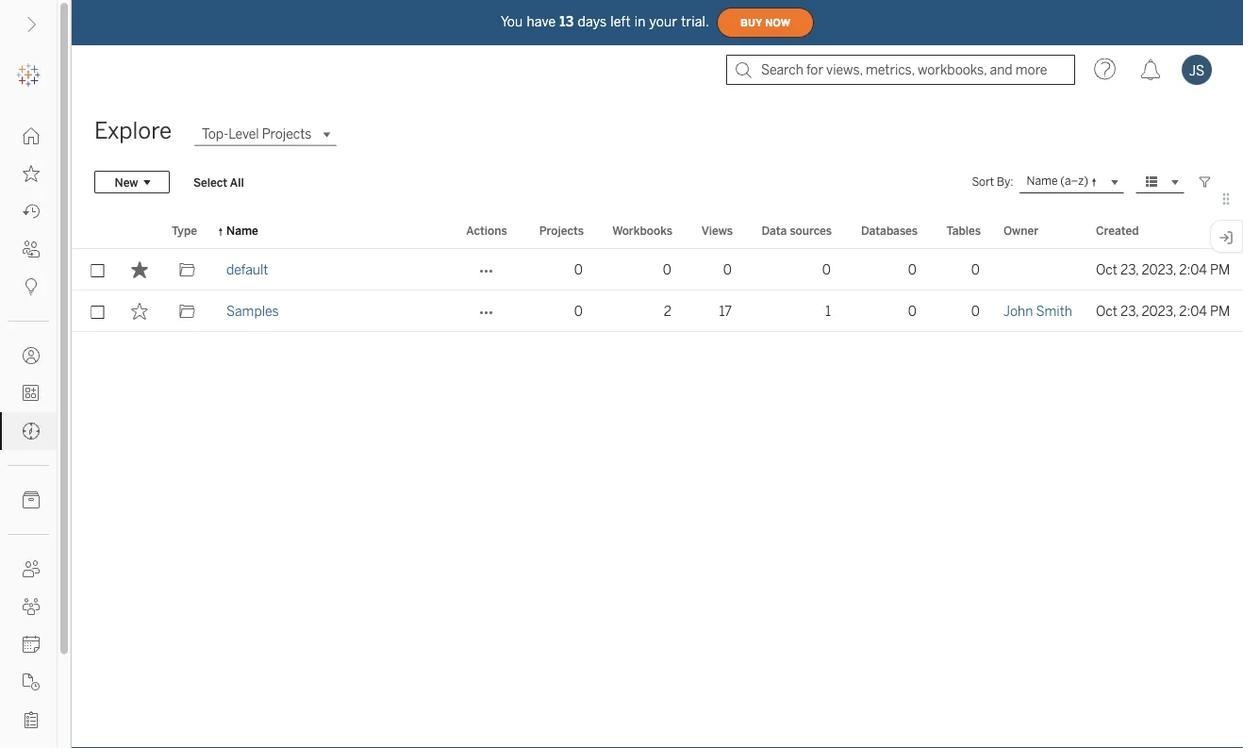 Task type: locate. For each thing, give the bounding box(es) containing it.
2023,
[[1142, 262, 1176, 277], [1142, 303, 1176, 319]]

0 vertical spatial oct
[[1096, 262, 1118, 277]]

projects right level
[[262, 126, 312, 142]]

default
[[226, 262, 268, 277]]

1 vertical spatial 2023,
[[1142, 303, 1176, 319]]

projects
[[262, 126, 312, 142], [539, 224, 584, 237]]

samples
[[226, 303, 279, 319]]

name up default
[[226, 224, 258, 237]]

left
[[611, 14, 631, 29]]

1 vertical spatial pm
[[1210, 303, 1230, 319]]

1 23, from the top
[[1121, 262, 1139, 277]]

0 vertical spatial 2:04
[[1179, 262, 1207, 277]]

name
[[1027, 174, 1058, 188], [226, 224, 258, 237]]

oct for 1
[[1096, 303, 1118, 319]]

row containing default
[[72, 249, 1243, 291]]

1 vertical spatial 2:04
[[1179, 303, 1207, 319]]

row group
[[72, 249, 1243, 332]]

2023, for 0
[[1142, 262, 1176, 277]]

cell inside row group
[[992, 249, 1085, 291]]

name (a–z) button
[[1019, 171, 1124, 193]]

oct
[[1096, 262, 1118, 277], [1096, 303, 1118, 319]]

grid containing default
[[72, 213, 1243, 748]]

trial.
[[681, 14, 709, 29]]

2 oct 23, 2023, 2:04 pm from the top
[[1096, 303, 1230, 319]]

name for name
[[226, 224, 258, 237]]

projects right actions on the left top
[[539, 224, 584, 237]]

0 vertical spatial projects
[[262, 126, 312, 142]]

Search for views, metrics, workbooks, and more text field
[[726, 55, 1075, 85]]

23, right smith
[[1121, 303, 1139, 319]]

have
[[527, 14, 556, 29]]

1 horizontal spatial name
[[1027, 174, 1058, 188]]

0 vertical spatial pm
[[1210, 262, 1230, 277]]

cell
[[992, 249, 1085, 291]]

2 23, from the top
[[1121, 303, 1139, 319]]

2 oct from the top
[[1096, 303, 1118, 319]]

(a–z)
[[1061, 174, 1089, 188]]

john smith link
[[1004, 291, 1073, 332]]

type
[[172, 224, 197, 237]]

1 vertical spatial oct 23, 2023, 2:04 pm
[[1096, 303, 1230, 319]]

main navigation. press the up and down arrow keys to access links. element
[[0, 117, 57, 748]]

2:04 for 0
[[1179, 262, 1207, 277]]

0 horizontal spatial name
[[226, 224, 258, 237]]

pm for 1
[[1210, 303, 1230, 319]]

now
[[765, 17, 791, 29]]

2 pm from the top
[[1210, 303, 1230, 319]]

oct right smith
[[1096, 303, 1118, 319]]

navigation panel element
[[0, 57, 57, 748]]

1 horizontal spatial projects
[[539, 224, 584, 237]]

oct down created
[[1096, 262, 1118, 277]]

23,
[[1121, 262, 1139, 277], [1121, 303, 1139, 319]]

actions
[[466, 224, 507, 237]]

1 vertical spatial name
[[226, 224, 258, 237]]

by:
[[997, 175, 1014, 189]]

1 oct from the top
[[1096, 262, 1118, 277]]

name inside grid
[[226, 224, 258, 237]]

1 row from the top
[[72, 249, 1243, 291]]

1 oct 23, 2023, 2:04 pm from the top
[[1096, 262, 1230, 277]]

days
[[578, 14, 607, 29]]

1 vertical spatial 23,
[[1121, 303, 1139, 319]]

2:04
[[1179, 262, 1207, 277], [1179, 303, 1207, 319]]

you
[[501, 14, 523, 29]]

0 vertical spatial 2023,
[[1142, 262, 1176, 277]]

23, down created
[[1121, 262, 1139, 277]]

project image
[[179, 303, 196, 320]]

you have 13 days left in your trial.
[[501, 14, 709, 29]]

0 vertical spatial oct 23, 2023, 2:04 pm
[[1096, 262, 1230, 277]]

level
[[228, 126, 259, 142]]

1 pm from the top
[[1210, 262, 1230, 277]]

2 row from the top
[[72, 291, 1243, 332]]

explore
[[94, 117, 172, 144]]

grid
[[72, 213, 1243, 748]]

0 horizontal spatial projects
[[262, 126, 312, 142]]

name left the (a–z)
[[1027, 174, 1058, 188]]

owner
[[1004, 224, 1039, 237]]

pm
[[1210, 262, 1230, 277], [1210, 303, 1230, 319]]

pm for 0
[[1210, 262, 1230, 277]]

2 2023, from the top
[[1142, 303, 1176, 319]]

1 2:04 from the top
[[1179, 262, 1207, 277]]

data sources
[[762, 224, 832, 237]]

oct 23, 2023, 2:04 pm
[[1096, 262, 1230, 277], [1096, 303, 1230, 319]]

1 vertical spatial oct
[[1096, 303, 1118, 319]]

row
[[72, 249, 1243, 291], [72, 291, 1243, 332]]

name inside popup button
[[1027, 174, 1058, 188]]

0 vertical spatial 23,
[[1121, 262, 1139, 277]]

0
[[574, 262, 583, 277], [663, 262, 672, 277], [723, 262, 732, 277], [822, 262, 831, 277], [908, 262, 917, 277], [971, 262, 980, 277], [574, 303, 583, 319], [908, 303, 917, 319], [971, 303, 980, 319]]

select all
[[193, 175, 244, 189]]

2 2:04 from the top
[[1179, 303, 1207, 319]]

sort
[[972, 175, 994, 189]]

1 2023, from the top
[[1142, 262, 1176, 277]]

name (a–z)
[[1027, 174, 1089, 188]]

0 vertical spatial name
[[1027, 174, 1058, 188]]



Task type: vqa. For each thing, say whether or not it's contained in the screenshot.
projects to the right
yes



Task type: describe. For each thing, give the bounding box(es) containing it.
sort by:
[[972, 175, 1014, 189]]

all
[[230, 175, 244, 189]]

23, for 1
[[1121, 303, 1139, 319]]

data
[[762, 224, 787, 237]]

tables
[[947, 224, 981, 237]]

2
[[664, 303, 672, 319]]

databases
[[861, 224, 918, 237]]

in
[[635, 14, 646, 29]]

new button
[[94, 171, 170, 193]]

john smith
[[1004, 303, 1073, 319]]

projects inside popup button
[[262, 126, 312, 142]]

project image
[[179, 261, 196, 278]]

new
[[115, 175, 138, 189]]

row group containing default
[[72, 249, 1243, 332]]

john
[[1004, 303, 1033, 319]]

buy now
[[741, 17, 791, 29]]

top-level projects
[[202, 126, 312, 142]]

top-
[[202, 126, 228, 142]]

smith
[[1036, 303, 1073, 319]]

2023, for 1
[[1142, 303, 1176, 319]]

17
[[719, 303, 732, 319]]

workbooks
[[612, 224, 673, 237]]

oct 23, 2023, 2:04 pm for 0
[[1096, 262, 1230, 277]]

your
[[650, 14, 677, 29]]

select
[[193, 175, 227, 189]]

buy
[[741, 17, 762, 29]]

sources
[[790, 224, 832, 237]]

row containing samples
[[72, 291, 1243, 332]]

created
[[1096, 224, 1139, 237]]

views
[[702, 224, 733, 237]]

default link
[[226, 249, 268, 291]]

oct for 0
[[1096, 262, 1118, 277]]

top-level projects button
[[194, 123, 336, 146]]

name for name (a–z)
[[1027, 174, 1058, 188]]

1 vertical spatial projects
[[539, 224, 584, 237]]

samples link
[[226, 291, 279, 332]]

list view image
[[1143, 174, 1160, 191]]

select all button
[[181, 171, 256, 193]]

23, for 0
[[1121, 262, 1139, 277]]

1
[[825, 303, 831, 319]]

oct 23, 2023, 2:04 pm for 1
[[1096, 303, 1230, 319]]

buy now button
[[717, 8, 814, 38]]

2:04 for 1
[[1179, 303, 1207, 319]]

13
[[560, 14, 574, 29]]



